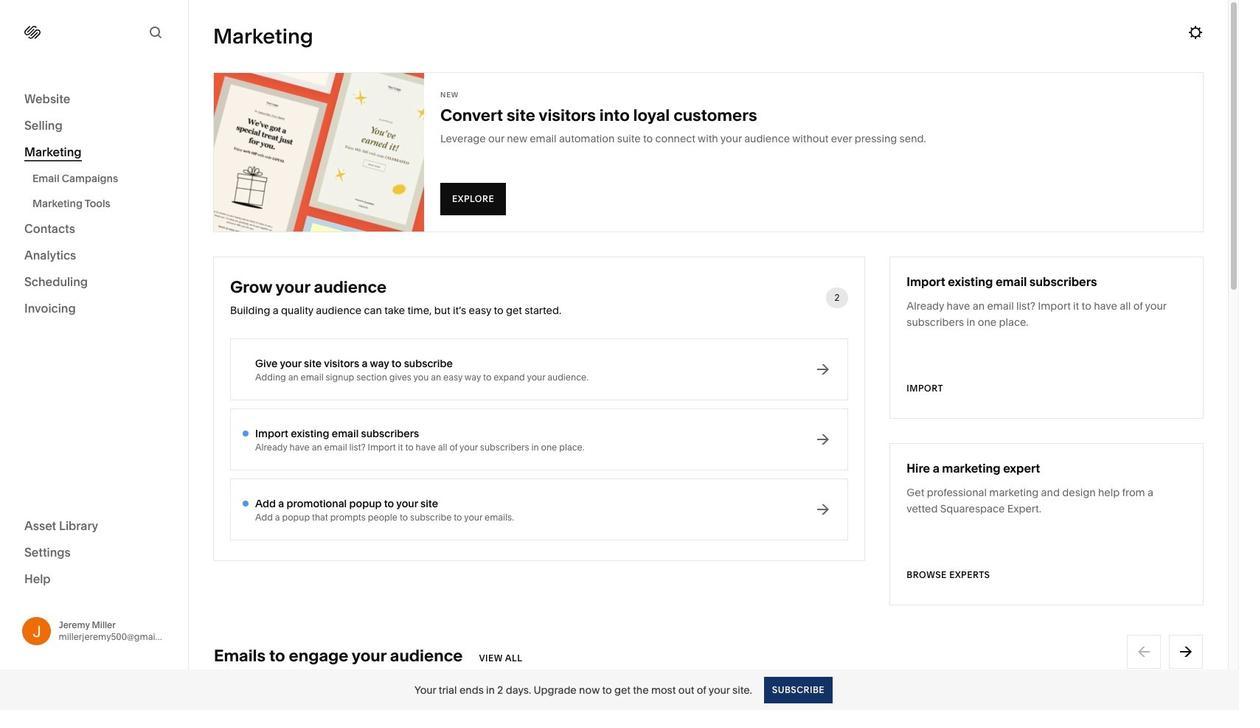 Task type: vqa. For each thing, say whether or not it's contained in the screenshot.
Background
no



Task type: describe. For each thing, give the bounding box(es) containing it.
logo squarespace image
[[24, 24, 41, 41]]



Task type: locate. For each thing, give the bounding box(es) containing it.
search image
[[148, 24, 164, 41]]



